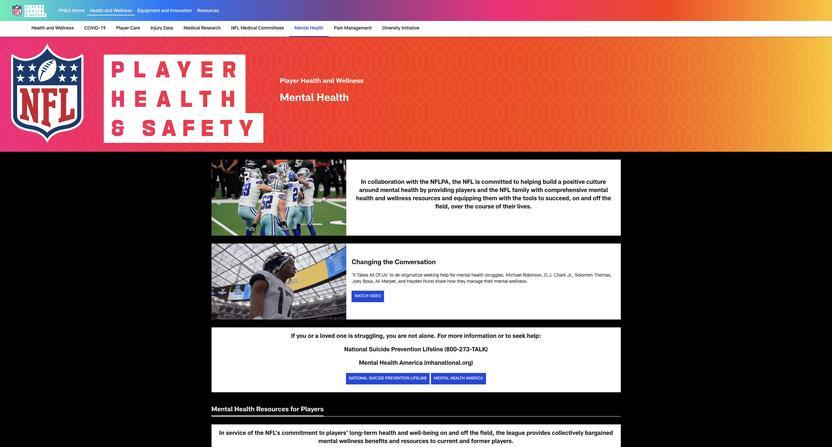 Task type: vqa. For each thing, say whether or not it's contained in the screenshot.
Innovation
yes



Task type: locate. For each thing, give the bounding box(es) containing it.
to
[[514, 180, 520, 186], [539, 196, 545, 202], [390, 274, 394, 278], [506, 334, 511, 340], [319, 431, 325, 437], [430, 440, 436, 445]]

helping
[[521, 180, 542, 186]]

0 vertical spatial wellness
[[387, 196, 412, 202]]

1 horizontal spatial wellness
[[387, 196, 412, 202]]

0 horizontal spatial health and wellness
[[32, 26, 74, 31]]

1 horizontal spatial of
[[496, 205, 502, 211]]

(mhanational.org)
[[424, 361, 473, 367]]

1 horizontal spatial for
[[450, 274, 456, 278]]

alone.
[[419, 334, 436, 340]]

resources down well-
[[401, 440, 429, 445]]

solomon
[[575, 274, 593, 278]]

is right one
[[349, 334, 353, 340]]

1 horizontal spatial field,
[[481, 431, 495, 437]]

their inside 'it takes all of us' to de-stigmatize seeking help for mental health struggles. michael robinson, d.j. chark jr., solomon thomas, joey bosa, ali marpet, and hayden hurst share how they manage their mental wellness.
[[484, 280, 493, 285]]

injury data
[[151, 26, 173, 31]]

a left the loved
[[315, 334, 319, 340]]

to left de-
[[390, 274, 394, 278]]

player care
[[116, 26, 140, 31]]

the up former at the right
[[470, 431, 479, 437]]

1 horizontal spatial wellness
[[114, 9, 132, 14]]

resources up the research
[[197, 9, 219, 14]]

off inside in collaboration with the nflpa, the nfl is committed to helping build a positive culture around mental health by providing players and the nfl family with comprehensive mental health and wellness resources and equipping them with the tools to succeed, on and off the field, over the course of their lives.
[[593, 196, 601, 202]]

to right tools
[[539, 196, 545, 202]]

health left by
[[401, 188, 419, 194]]

0 vertical spatial a
[[559, 180, 562, 186]]

mental up service
[[212, 407, 233, 414]]

medical left committees
[[241, 26, 257, 31]]

with right collaboration
[[406, 180, 419, 186]]

0 vertical spatial their
[[503, 205, 516, 211]]

is
[[476, 180, 480, 186], [349, 334, 353, 340]]

bosa,
[[363, 280, 374, 285]]

health up benefits
[[379, 431, 397, 437]]

1 vertical spatial nfl
[[463, 180, 474, 186]]

is inside in collaboration with the nflpa, the nfl is committed to helping build a positive culture around mental health by providing players and the nfl family with comprehensive mental health and wellness resources and equipping them with the tools to succeed, on and off the field, over the course of their lives.
[[476, 180, 480, 186]]

0 vertical spatial off
[[593, 196, 601, 202]]

health and wellness link up 19
[[90, 9, 132, 14]]

1 vertical spatial for
[[291, 407, 299, 414]]

0 horizontal spatial their
[[484, 280, 493, 285]]

diversity initiative link
[[380, 21, 422, 36]]

1 horizontal spatial in
[[361, 180, 367, 186]]

on inside in collaboration with the nflpa, the nfl is committed to helping build a positive culture around mental health by providing players and the nfl family with comprehensive mental health and wellness resources and equipping them with the tools to succeed, on and off the field, over the course of their lives.
[[573, 196, 580, 202]]

health and wellness for health and wellness link to the right
[[90, 9, 132, 14]]

the up by
[[420, 180, 429, 186]]

nfl up players
[[463, 180, 474, 186]]

of down them
[[496, 205, 502, 211]]

0 horizontal spatial health and wellness link
[[32, 21, 76, 36]]

1 vertical spatial resources
[[401, 440, 429, 445]]

health inside 'it takes all of us' to de-stigmatize seeking help for mental health struggles. michael robinson, d.j. chark jr., solomon thomas, joey bosa, ali marpet, and hayden hurst share how they manage their mental wellness.
[[472, 274, 484, 278]]

on up current
[[441, 431, 448, 437]]

0 horizontal spatial in
[[219, 431, 225, 437]]

the up players
[[453, 180, 462, 186]]

0 horizontal spatial a
[[315, 334, 319, 340]]

##### if you or a loved one is struggling, you are not alone. for more information or to seek help:

##### national suicide prevention lifeline (800-273-talk)

##### mental health america (mhanational.org) element
[[217, 333, 616, 374]]

home
[[72, 9, 85, 14]]

0 vertical spatial is
[[476, 180, 480, 186]]

their inside in collaboration with the nflpa, the nfl is committed to helping build a positive culture around mental health by providing players and the nfl family with comprehensive mental health and wellness resources and equipping them with the tools to succeed, on and off the field, over the course of their lives.
[[503, 205, 516, 211]]

a inside in collaboration with the nflpa, the nfl is committed to helping build a positive culture around mental health by providing players and the nfl family with comprehensive mental health and wellness resources and equipping them with the tools to succeed, on and off the field, over the course of their lives.
[[559, 180, 562, 186]]

for
[[438, 334, 447, 340]]

mental health
[[295, 26, 324, 31], [280, 94, 349, 104]]

player health and safety logo image
[[11, 3, 48, 18]]

resources down by
[[413, 196, 441, 202]]

with right them
[[499, 196, 511, 202]]

hayden
[[407, 280, 422, 285]]

1 horizontal spatial health and wellness
[[90, 9, 132, 14]]

their left lives.
[[503, 205, 516, 211]]

1 vertical spatial their
[[484, 280, 493, 285]]

on inside in service of the nfl's commitment to players' long-term health and well-being on and off the field, the league provides collectively bargained mental wellness benefits and resources to current and former players.
[[441, 431, 448, 437]]

2 vertical spatial nfl
[[500, 188, 511, 194]]

health
[[90, 9, 103, 14], [32, 26, 45, 31], [310, 26, 324, 31], [301, 79, 321, 85], [317, 94, 349, 104], [380, 361, 398, 367], [235, 407, 255, 414]]

changing the conversation
[[352, 260, 436, 266]]

1 vertical spatial wellness
[[55, 26, 74, 31]]

0 horizontal spatial you
[[297, 334, 307, 340]]

1 vertical spatial in
[[219, 431, 225, 437]]

0 vertical spatial field,
[[436, 205, 450, 211]]

2 horizontal spatial with
[[531, 188, 543, 194]]

0 horizontal spatial wellness
[[55, 26, 74, 31]]

nfl medical committees
[[231, 26, 284, 31]]

1 horizontal spatial their
[[503, 205, 516, 211]]

build
[[543, 180, 557, 186]]

with
[[406, 180, 419, 186], [531, 188, 543, 194], [499, 196, 511, 202]]

resources up nfl's
[[256, 407, 289, 414]]

committees
[[258, 26, 284, 31]]

how
[[448, 280, 456, 285]]

mental up they
[[457, 274, 471, 278]]

mental
[[381, 188, 400, 194], [589, 188, 608, 194], [457, 274, 471, 278], [495, 280, 508, 285], [319, 440, 338, 445]]

the up us'
[[383, 260, 393, 266]]

for left players
[[291, 407, 299, 414]]

1 vertical spatial on
[[441, 431, 448, 437]]

1 vertical spatial player
[[280, 79, 299, 85]]

stigmatize
[[402, 274, 423, 278]]

to down being
[[430, 440, 436, 445]]

help
[[441, 274, 449, 278]]

player inside page main content main content
[[280, 79, 299, 85]]

player for player care
[[116, 26, 129, 31]]

research
[[201, 26, 221, 31]]

0 vertical spatial resources
[[197, 9, 219, 14]]

for inside 'it takes all of us' to de-stigmatize seeking help for mental health struggles. michael robinson, d.j. chark jr., solomon thomas, joey bosa, ali marpet, and hayden hurst share how they manage their mental wellness.
[[450, 274, 456, 278]]

the up players.
[[496, 431, 505, 437]]

1 vertical spatial of
[[248, 431, 253, 437]]

1 horizontal spatial you
[[387, 334, 397, 340]]

0 horizontal spatial or
[[308, 334, 314, 340]]

if you or a loved one is struggling, you are not alone. for more information or to seek help:
[[291, 334, 541, 340]]

2 horizontal spatial nfl
[[500, 188, 511, 194]]

changing the conversation image
[[212, 244, 347, 320]]

struggles.
[[485, 274, 505, 278]]

players
[[301, 407, 324, 414]]

nfl down committed
[[500, 188, 511, 194]]

mental up suicide
[[359, 361, 378, 367]]

mental health down player health and wellness
[[280, 94, 349, 104]]

nfl
[[231, 26, 240, 31], [463, 180, 474, 186], [500, 188, 511, 194]]

0 vertical spatial player
[[116, 26, 129, 31]]

1 horizontal spatial health and wellness link
[[90, 9, 132, 14]]

health and wellness up 19
[[90, 9, 132, 14]]

positive
[[563, 180, 585, 186]]

on
[[573, 196, 580, 202], [441, 431, 448, 437]]

wellness down collaboration
[[387, 196, 412, 202]]

health
[[401, 188, 419, 194], [356, 196, 374, 202], [472, 274, 484, 278], [379, 431, 397, 437]]

in inside in collaboration with the nflpa, the nfl is committed to helping build a positive culture around mental health by providing players and the nfl family with comprehensive mental health and wellness resources and equipping them with the tools to succeed, on and off the field, over the course of their lives.
[[361, 180, 367, 186]]

diversity
[[383, 26, 401, 31]]

0 horizontal spatial off
[[461, 431, 469, 437]]

health and wellness link down ph&s
[[32, 21, 76, 36]]

1 vertical spatial mental health
[[280, 94, 349, 104]]

in up around
[[361, 180, 367, 186]]

joey
[[352, 280, 362, 285]]

0 vertical spatial wellness
[[114, 9, 132, 14]]

wellness down the long-
[[339, 440, 364, 445]]

equipment and innovation link
[[137, 9, 192, 14]]

0 vertical spatial health and wellness
[[90, 9, 132, 14]]

2 vertical spatial wellness
[[336, 79, 364, 85]]

service
[[226, 431, 246, 437]]

1 horizontal spatial nfl
[[463, 180, 474, 186]]

management
[[345, 26, 372, 31]]

mental health left pain
[[295, 26, 324, 31]]

1 or from the left
[[308, 334, 314, 340]]

medical research
[[184, 26, 221, 31]]

1 horizontal spatial off
[[593, 196, 601, 202]]

in
[[361, 180, 367, 186], [219, 431, 225, 437]]

1 horizontal spatial resources
[[256, 407, 289, 414]]

player health and wellness image
[[0, 37, 275, 152]]

you left are
[[387, 334, 397, 340]]

0 horizontal spatial player
[[116, 26, 129, 31]]

0 vertical spatial on
[[573, 196, 580, 202]]

over
[[451, 205, 463, 211]]

resources
[[413, 196, 441, 202], [401, 440, 429, 445]]

0 horizontal spatial nfl
[[231, 26, 240, 31]]

1 vertical spatial health and wellness
[[32, 26, 74, 31]]

prevention
[[392, 348, 421, 353]]

chark
[[555, 274, 566, 278]]

1 vertical spatial off
[[461, 431, 469, 437]]

0 vertical spatial in
[[361, 180, 367, 186]]

prevention
[[385, 377, 410, 381]]

resources
[[197, 9, 219, 14], [256, 407, 289, 414]]

health and wellness down ph&s
[[32, 26, 74, 31]]

1 horizontal spatial player
[[280, 79, 299, 85]]

a right build
[[559, 180, 562, 186]]

injury
[[151, 26, 162, 31]]

1 vertical spatial health and wellness link
[[32, 21, 76, 36]]

mental down collaboration
[[381, 188, 400, 194]]

1 horizontal spatial is
[[476, 180, 480, 186]]

1 vertical spatial a
[[315, 334, 319, 340]]

wellness inside in service of the nfl's commitment to players' long-term health and well-being on and off the field, the league provides collectively bargained mental wellness benefits and resources to current and former players.
[[339, 440, 364, 445]]

marpet,
[[382, 280, 397, 285]]

1 horizontal spatial with
[[499, 196, 511, 202]]

0 vertical spatial resources
[[413, 196, 441, 202]]

benefits
[[365, 440, 388, 445]]

health up manage
[[472, 274, 484, 278]]

2 horizontal spatial wellness
[[336, 79, 364, 85]]

their down struggles.
[[484, 280, 493, 285]]

the down committed
[[489, 188, 499, 194]]

is up players
[[476, 180, 480, 186]]

mental down player health and wellness
[[280, 94, 314, 104]]

you right if
[[297, 334, 307, 340]]

d.j.
[[545, 274, 553, 278]]

nflpa,
[[431, 180, 451, 186]]

health
[[451, 377, 465, 381]]

1 vertical spatial wellness
[[339, 440, 364, 445]]

273-
[[459, 348, 472, 353]]

0 horizontal spatial of
[[248, 431, 253, 437]]

health and wellness for the leftmost health and wellness link
[[32, 26, 74, 31]]

video
[[370, 295, 381, 299]]

medical left the research
[[184, 26, 200, 31]]

0 vertical spatial nfl
[[231, 26, 240, 31]]

mental
[[434, 377, 450, 381]]

the down equipping
[[465, 205, 474, 211]]

1 vertical spatial is
[[349, 334, 353, 340]]

0 vertical spatial health and wellness link
[[90, 9, 132, 14]]

field, left over
[[436, 205, 450, 211]]

2 vertical spatial with
[[499, 196, 511, 202]]

0 horizontal spatial on
[[441, 431, 448, 437]]

not
[[408, 334, 418, 340]]

1 vertical spatial resources
[[256, 407, 289, 414]]

for up how
[[450, 274, 456, 278]]

of inside in service of the nfl's commitment to players' long-term health and well-being on and off the field, the league provides collectively bargained mental wellness benefits and resources to current and former players.
[[248, 431, 253, 437]]

talk)
[[472, 348, 488, 353]]

cowboys celebrate image
[[212, 160, 347, 236]]

in left service
[[219, 431, 225, 437]]

with down helping
[[531, 188, 543, 194]]

1 horizontal spatial on
[[573, 196, 580, 202]]

banner
[[0, 0, 833, 37]]

0 horizontal spatial medical
[[184, 26, 200, 31]]

nfl right the research
[[231, 26, 240, 31]]

0 vertical spatial mental health
[[295, 26, 324, 31]]

long-
[[350, 431, 364, 437]]

watch video
[[355, 295, 381, 299]]

or left the loved
[[308, 334, 314, 340]]

field,
[[436, 205, 450, 211], [481, 431, 495, 437]]

0 vertical spatial of
[[496, 205, 502, 211]]

page main content main content
[[0, 37, 833, 448]]

or left the seek at bottom
[[498, 334, 504, 340]]

struggling,
[[355, 334, 385, 340]]

0 horizontal spatial is
[[349, 334, 353, 340]]

0 horizontal spatial wellness
[[339, 440, 364, 445]]

resources inside in collaboration with the nflpa, the nfl is committed to helping build a positive culture around mental health by providing players and the nfl family with comprehensive mental health and wellness resources and equipping them with the tools to succeed, on and off the field, over the course of their lives.
[[413, 196, 441, 202]]

to up 'family'
[[514, 180, 520, 186]]

in inside in service of the nfl's commitment to players' long-term health and well-being on and off the field, the league provides collectively bargained mental wellness benefits and resources to current and former players.
[[219, 431, 225, 437]]

1 vertical spatial field,
[[481, 431, 495, 437]]

1 horizontal spatial medical
[[241, 26, 257, 31]]

1 horizontal spatial a
[[559, 180, 562, 186]]

19
[[100, 26, 106, 31]]

by
[[420, 188, 427, 194]]

robinson,
[[523, 274, 544, 278]]

0 horizontal spatial with
[[406, 180, 419, 186]]

equipping
[[454, 196, 482, 202]]

mental down culture
[[589, 188, 608, 194]]

mental right committees
[[295, 26, 309, 31]]

1 horizontal spatial or
[[498, 334, 504, 340]]

mental down players'
[[319, 440, 338, 445]]

player care link
[[114, 21, 143, 36]]

pain
[[334, 26, 343, 31]]

0 horizontal spatial field,
[[436, 205, 450, 211]]

mental health resources for players
[[212, 407, 324, 414]]

player for player health and wellness
[[280, 79, 299, 85]]

field, up former at the right
[[481, 431, 495, 437]]

of right service
[[248, 431, 253, 437]]

mental inside in service of the nfl's commitment to players' long-term health and well-being on and off the field, the league provides collectively bargained mental wellness benefits and resources to current and former players.
[[319, 440, 338, 445]]

0 horizontal spatial resources
[[197, 9, 219, 14]]

jr.,
[[568, 274, 574, 278]]

the down culture
[[603, 196, 612, 202]]

on down comprehensive
[[573, 196, 580, 202]]

0 vertical spatial for
[[450, 274, 456, 278]]

for
[[450, 274, 456, 278], [291, 407, 299, 414]]

0 horizontal spatial for
[[291, 407, 299, 414]]

them
[[483, 196, 498, 202]]



Task type: describe. For each thing, give the bounding box(es) containing it.
2 you from the left
[[387, 334, 397, 340]]

help:
[[527, 334, 541, 340]]

covid-19
[[84, 26, 106, 31]]

to inside 'it takes all of us' to de-stigmatize seeking help for mental health struggles. michael robinson, d.j. chark jr., solomon thomas, joey bosa, ali marpet, and hayden hurst share how they manage their mental wellness.
[[390, 274, 394, 278]]

family
[[513, 188, 530, 194]]

in for collaboration
[[361, 180, 367, 186]]

players
[[456, 188, 476, 194]]

information
[[464, 334, 497, 340]]

players.
[[492, 440, 514, 445]]

care
[[130, 26, 140, 31]]

lifeline
[[411, 377, 427, 381]]

1 you from the left
[[297, 334, 307, 340]]

commitment
[[282, 431, 318, 437]]

resources inside page main content main content
[[256, 407, 289, 414]]

changing
[[352, 260, 382, 266]]

and inside 'it takes all of us' to de-stigmatize seeking help for mental health struggles. michael robinson, d.j. chark jr., solomon thomas, joey bosa, ali marpet, and hayden hurst share how they manage their mental wellness.
[[399, 280, 406, 285]]

field, inside in collaboration with the nflpa, the nfl is committed to helping build a positive culture around mental health by providing players and the nfl family with comprehensive mental health and wellness resources and equipping them with the tools to succeed, on and off the field, over the course of their lives.
[[436, 205, 450, 211]]

around
[[359, 188, 379, 194]]

health inside in service of the nfl's commitment to players' long-term health and well-being on and off the field, the league provides collectively bargained mental wellness benefits and resources to current and former players.
[[379, 431, 397, 437]]

to left the seek at bottom
[[506, 334, 511, 340]]

in for service
[[219, 431, 225, 437]]

players'
[[326, 431, 348, 437]]

ph&s
[[59, 9, 71, 14]]

covid-19 link
[[82, 21, 108, 36]]

ali
[[376, 280, 381, 285]]

data
[[164, 26, 173, 31]]

2 medical from the left
[[241, 26, 257, 31]]

2 or from the left
[[498, 334, 504, 340]]

mental health america (mhanational.org)
[[359, 361, 473, 367]]

well-
[[410, 431, 424, 437]]

1 medical from the left
[[184, 26, 200, 31]]

manage
[[467, 280, 483, 285]]

ph&s home link
[[59, 9, 85, 14]]

mental health america
[[434, 377, 484, 381]]

in collaboration with the nflpa, the nfl is committed to helping build a positive culture around mental health by providing players and the nfl family with comprehensive mental health and wellness resources and equipping them with the tools to succeed, on and off the field, over the course of their lives.
[[356, 180, 612, 211]]

lives.
[[518, 205, 532, 211]]

medical research link
[[181, 21, 223, 36]]

collectively
[[552, 431, 584, 437]]

national
[[345, 348, 368, 353]]

bargained
[[585, 431, 613, 437]]

provides
[[527, 431, 551, 437]]

of inside in collaboration with the nflpa, the nfl is committed to helping build a positive culture around mental health by providing players and the nfl family with comprehensive mental health and wellness resources and equipping them with the tools to succeed, on and off the field, over the course of their lives.
[[496, 205, 502, 211]]

wellness inside page main content main content
[[336, 79, 364, 85]]

comprehensive
[[545, 188, 588, 194]]

america
[[400, 361, 423, 367]]

watch
[[355, 295, 369, 299]]

course
[[475, 205, 495, 211]]

loved
[[320, 334, 335, 340]]

thomas,
[[595, 274, 612, 278]]

are
[[398, 334, 407, 340]]

national suicide prevention lifeline (800-273-talk)
[[345, 348, 488, 353]]

suicide
[[369, 348, 390, 353]]

seeking
[[424, 274, 439, 278]]

ph&s home
[[59, 9, 85, 14]]

national suicide prevention lifeline
[[349, 377, 427, 381]]

pain management link
[[332, 21, 375, 36]]

tools
[[523, 196, 537, 202]]

lifeline
[[423, 348, 443, 353]]

wellness.
[[510, 280, 528, 285]]

they
[[457, 280, 466, 285]]

to left players'
[[319, 431, 325, 437]]

america
[[466, 377, 484, 381]]

'it takes all of us' to de-stigmatize seeking help for mental health struggles. michael robinson, d.j. chark jr., solomon thomas, joey bosa, ali marpet, and hayden hurst share how they manage their mental wellness.
[[352, 274, 612, 285]]

'it
[[352, 274, 356, 278]]

1 vertical spatial with
[[531, 188, 543, 194]]

nfl's
[[265, 431, 280, 437]]

health down around
[[356, 196, 374, 202]]

0 vertical spatial with
[[406, 180, 419, 186]]

takes
[[357, 274, 369, 278]]

wellness inside in collaboration with the nflpa, the nfl is committed to helping build a positive culture around mental health by providing players and the nfl family with comprehensive mental health and wellness resources and equipping them with the tools to succeed, on and off the field, over the course of their lives.
[[387, 196, 412, 202]]

wellness for the leftmost health and wellness link
[[55, 26, 74, 31]]

in service of the nfl's commitment to players' long-term health and well-being on and off the field, the league provides collectively bargained mental wellness benefits and resources to current and former players.
[[219, 431, 613, 445]]

michael
[[506, 274, 522, 278]]

diversity initiative
[[383, 26, 420, 31]]

equipment and innovation
[[137, 9, 192, 14]]

hurst
[[424, 280, 434, 285]]

culture
[[587, 180, 607, 186]]

injury data link
[[148, 21, 176, 36]]

equipment
[[137, 9, 160, 14]]

mental down struggles.
[[495, 280, 508, 285]]

current
[[438, 440, 458, 445]]

conversation
[[395, 260, 436, 266]]

the left nfl's
[[255, 431, 264, 437]]

all
[[370, 274, 375, 278]]

collaboration
[[368, 180, 405, 186]]

player health and wellness
[[280, 79, 364, 85]]

watch video link
[[352, 291, 384, 303]]

resources link
[[197, 9, 219, 14]]

nfl medical committees link
[[229, 21, 287, 36]]

field, inside in service of the nfl's commitment to players' long-term health and well-being on and off the field, the league provides collectively bargained mental wellness benefits and resources to current and former players.
[[481, 431, 495, 437]]

succeed,
[[546, 196, 571, 202]]

being
[[423, 431, 439, 437]]

one
[[337, 334, 347, 340]]

(800-
[[445, 348, 459, 353]]

pain management
[[334, 26, 372, 31]]

mental health america link
[[431, 374, 487, 385]]

resources inside in service of the nfl's commitment to players' long-term health and well-being on and off the field, the league provides collectively bargained mental wellness benefits and resources to current and former players.
[[401, 440, 429, 445]]

the down 'family'
[[513, 196, 522, 202]]

off inside in service of the nfl's commitment to players' long-term health and well-being on and off the field, the league provides collectively bargained mental wellness benefits and resources to current and former players.
[[461, 431, 469, 437]]

mental health inside page main content main content
[[280, 94, 349, 104]]

banner containing ph&s home
[[0, 0, 833, 37]]

us'
[[382, 274, 389, 278]]

wellness for health and wellness link to the right
[[114, 9, 132, 14]]



